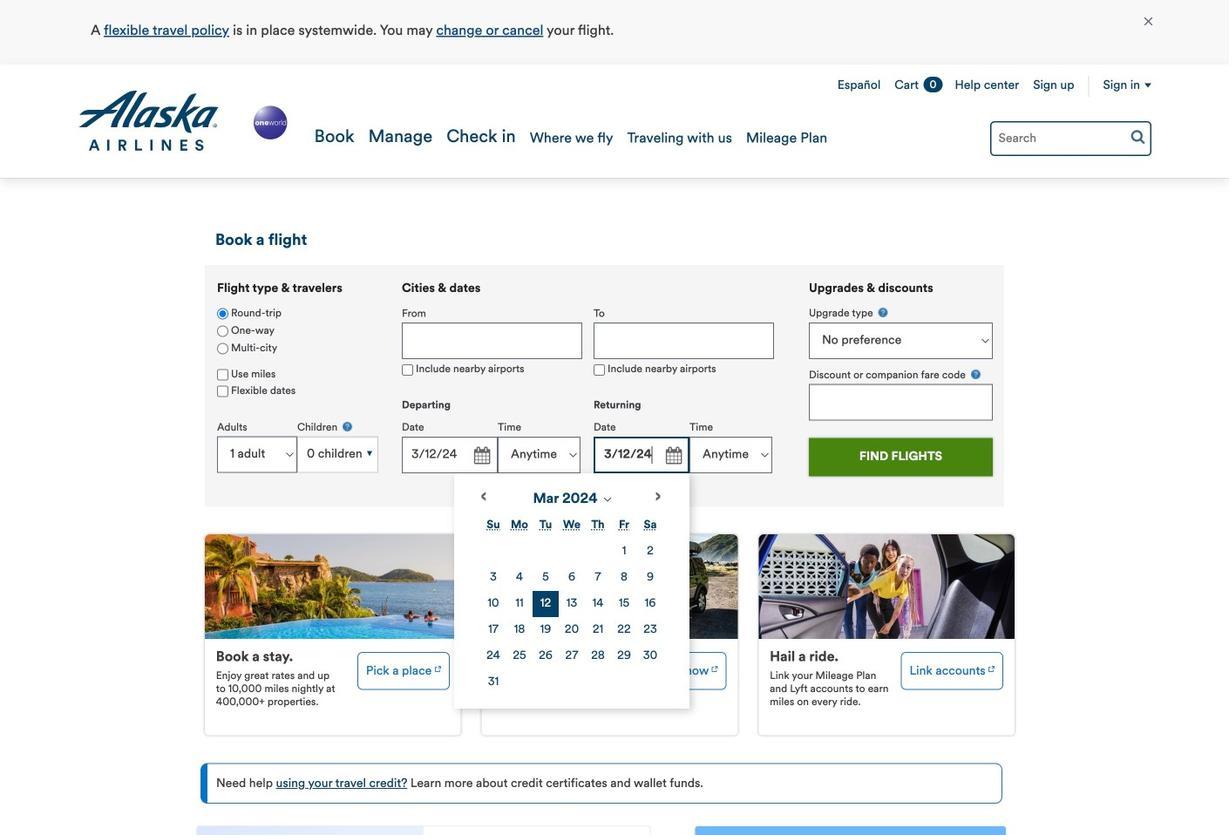 Task type: describe. For each thing, give the bounding box(es) containing it.
0 horizontal spatial group
[[205, 265, 390, 497]]

book rides image
[[989, 660, 995, 675]]

2   radio from the top
[[217, 343, 229, 355]]

5 row from the top
[[481, 644, 664, 670]]

  radio
[[217, 326, 229, 337]]

some kids opening a door image
[[759, 535, 1015, 639]]

4 row from the top
[[481, 617, 664, 644]]

photo of an suv driving towards a mountain image
[[482, 535, 738, 639]]

1 horizontal spatial group
[[402, 283, 786, 709]]

photo of a hotel with a swimming pool and palm trees image
[[205, 535, 461, 639]]



Task type: vqa. For each thing, say whether or not it's contained in the screenshot.
Photo of an SUV driving towards a mountain
yes



Task type: locate. For each thing, give the bounding box(es) containing it.
3 row from the top
[[481, 591, 664, 617]]

None text field
[[402, 323, 583, 359], [402, 437, 498, 474], [594, 437, 690, 474], [402, 323, 583, 359], [402, 437, 498, 474], [594, 437, 690, 474]]

header nav bar navigation
[[0, 65, 1230, 179]]

  radio
[[217, 308, 229, 320], [217, 343, 229, 355]]

option group inside group
[[217, 306, 379, 359]]

None submit
[[809, 438, 993, 477]]

open datepicker image
[[469, 444, 494, 468]]

option group
[[217, 306, 379, 359]]

  radio up   option
[[217, 308, 229, 320]]

book a stay image
[[435, 660, 441, 675]]

grid
[[481, 513, 664, 696]]

None checkbox
[[402, 364, 413, 376], [217, 386, 229, 397], [402, 364, 413, 376], [217, 386, 229, 397]]

cell
[[611, 539, 638, 565], [638, 539, 664, 565], [481, 565, 507, 591], [507, 565, 533, 591], [533, 565, 559, 591], [559, 565, 585, 591], [585, 565, 611, 591], [611, 565, 638, 591], [638, 565, 664, 591], [481, 591, 507, 617], [507, 591, 533, 617], [533, 591, 559, 617], [559, 591, 585, 617], [585, 591, 611, 617], [611, 591, 638, 617], [638, 591, 664, 617], [481, 617, 507, 644], [507, 617, 533, 644], [533, 617, 559, 644], [559, 617, 585, 644], [585, 617, 611, 644], [611, 617, 638, 644], [638, 617, 664, 644], [481, 644, 507, 670], [507, 644, 533, 670], [533, 644, 559, 670], [559, 644, 585, 670], [585, 644, 611, 670], [611, 644, 638, 670], [638, 644, 664, 670], [481, 670, 507, 696]]

None checkbox
[[594, 364, 605, 376]]

oneworld logo image
[[250, 102, 291, 143]]

grid inside group
[[481, 513, 664, 696]]

2 horizontal spatial group
[[809, 306, 993, 421]]

2 row from the top
[[481, 565, 664, 591]]

  radio down   option
[[217, 343, 229, 355]]

alaska airlines logo image
[[78, 91, 220, 152]]

row
[[481, 539, 664, 565], [481, 565, 664, 591], [481, 591, 664, 617], [481, 617, 664, 644], [481, 644, 664, 670]]

group
[[205, 265, 390, 497], [402, 283, 786, 709], [809, 306, 993, 421]]

0 vertical spatial   radio
[[217, 308, 229, 320]]

None text field
[[594, 323, 775, 359], [809, 384, 993, 421], [594, 323, 775, 359], [809, 384, 993, 421]]

1 row from the top
[[481, 539, 664, 565]]

open datepicker image
[[661, 444, 686, 468]]

1 vertical spatial   radio
[[217, 343, 229, 355]]

1   radio from the top
[[217, 308, 229, 320]]

Search text field
[[991, 121, 1152, 156]]

search button image
[[1131, 129, 1146, 144]]

  checkbox
[[217, 370, 229, 381]]

rent now image
[[712, 660, 718, 675]]



